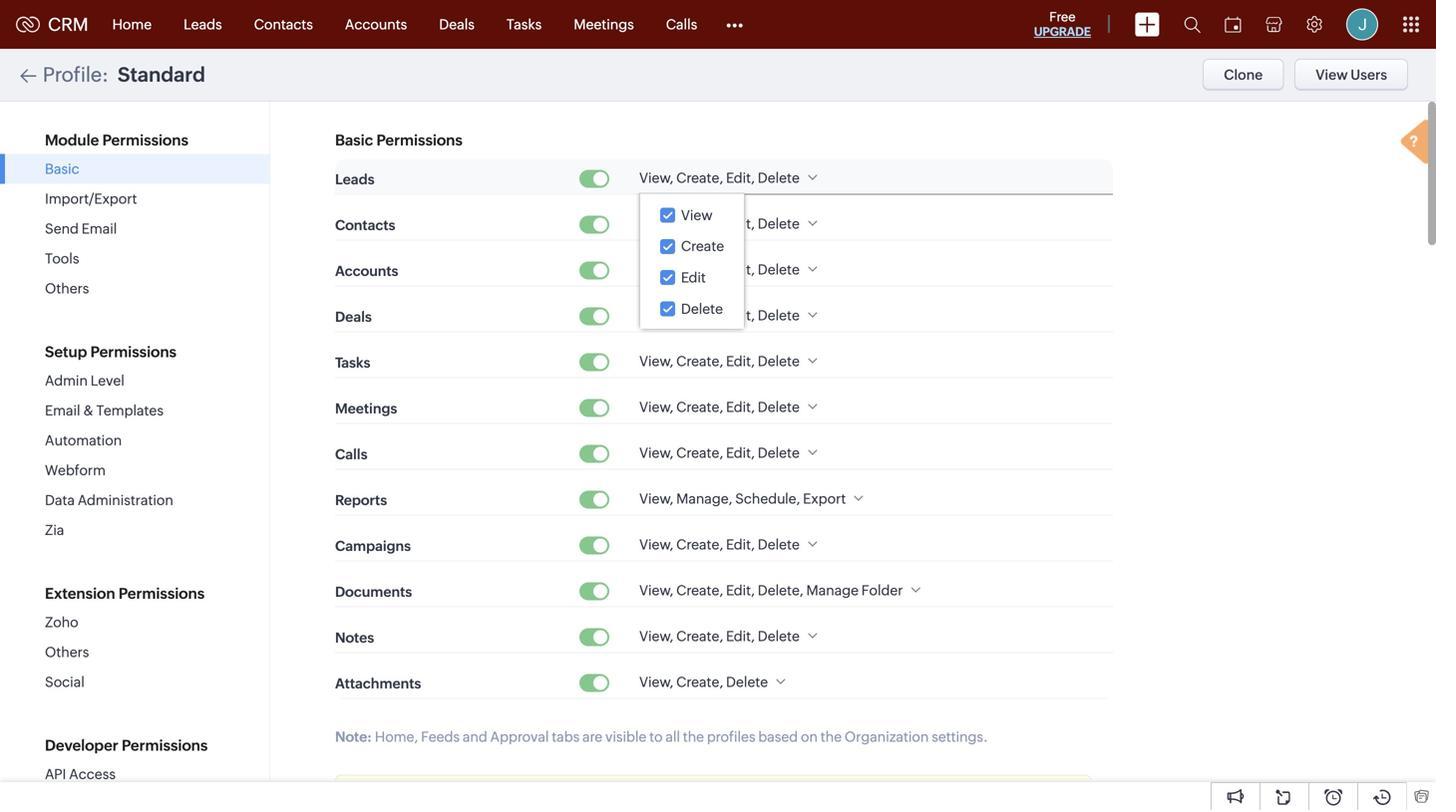 Task type: locate. For each thing, give the bounding box(es) containing it.
0 horizontal spatial leads
[[184, 16, 222, 32]]

reports
[[335, 493, 387, 509]]

Other Modules field
[[713, 8, 756, 40]]

1 vertical spatial email
[[45, 403, 80, 419]]

3 edit, from the top
[[726, 262, 755, 278]]

create, for attachments
[[676, 675, 723, 691]]

the right on
[[821, 730, 842, 746]]

1 vertical spatial contacts
[[335, 218, 395, 234]]

view, for attachments
[[639, 675, 674, 691]]

0 vertical spatial deals
[[439, 16, 475, 32]]

0 horizontal spatial calls
[[335, 447, 368, 463]]

edit, for contacts
[[726, 216, 755, 232]]

accounts
[[345, 16, 407, 32], [335, 263, 398, 279]]

create, for leads
[[676, 170, 723, 186]]

others
[[45, 281, 89, 297], [45, 645, 89, 661]]

view users button
[[1295, 59, 1408, 91]]

documents
[[335, 585, 412, 601]]

1 horizontal spatial email
[[82, 221, 117, 237]]

view, create, edit, delete for leads
[[639, 170, 800, 186]]

leads down basic permissions
[[335, 172, 375, 188]]

profile image
[[1347, 8, 1378, 40]]

all
[[666, 730, 680, 746]]

create, for meetings
[[676, 399, 723, 415]]

view, create, edit, delete for deals
[[639, 308, 800, 324]]

5 create, from the top
[[676, 354, 723, 370]]

8 edit, from the top
[[726, 537, 755, 553]]

admin level
[[45, 373, 124, 389]]

2 edit, from the top
[[726, 216, 755, 232]]

0 horizontal spatial tasks
[[335, 355, 370, 371]]

social
[[45, 675, 85, 691]]

tasks link
[[491, 0, 558, 48]]

email
[[82, 221, 117, 237], [45, 403, 80, 419]]

1 vertical spatial basic
[[45, 161, 79, 177]]

search image
[[1184, 16, 1201, 33]]

1 vertical spatial tasks
[[335, 355, 370, 371]]

4 create, from the top
[[676, 308, 723, 324]]

clone
[[1224, 67, 1263, 83]]

view, create, edit, delete
[[639, 170, 800, 186], [639, 216, 800, 232], [639, 262, 800, 278], [639, 308, 800, 324], [639, 354, 800, 370], [639, 399, 800, 415], [639, 445, 800, 461], [639, 537, 800, 553], [639, 629, 800, 645]]

1 horizontal spatial contacts
[[335, 218, 395, 234]]

9 edit, from the top
[[726, 583, 755, 599]]

email down import/export
[[82, 221, 117, 237]]

4 view, create, edit, delete from the top
[[639, 308, 800, 324]]

8 view, from the top
[[639, 491, 674, 507]]

free
[[1050, 9, 1076, 24]]

6 edit, from the top
[[726, 399, 755, 415]]

1 others from the top
[[45, 281, 89, 297]]

1 horizontal spatial view
[[1316, 67, 1348, 83]]

2 create, from the top
[[676, 216, 723, 232]]

home
[[112, 16, 152, 32]]

1 horizontal spatial meetings
[[574, 16, 634, 32]]

7 view, from the top
[[639, 445, 674, 461]]

edit, for notes
[[726, 629, 755, 645]]

0 horizontal spatial the
[[683, 730, 704, 746]]

0 vertical spatial view
[[1316, 67, 1348, 83]]

permissions for setup permissions
[[90, 344, 177, 361]]

view users
[[1316, 67, 1387, 83]]

2 view, from the top
[[639, 216, 674, 232]]

calls left other modules field
[[666, 16, 697, 32]]

view, for contacts
[[639, 216, 674, 232]]

delete
[[758, 170, 800, 186], [758, 216, 800, 232], [758, 262, 800, 278], [681, 301, 723, 317], [758, 308, 800, 324], [758, 354, 800, 370], [758, 399, 800, 415], [758, 445, 800, 461], [758, 537, 800, 553], [758, 629, 800, 645], [726, 675, 768, 691]]

view, for notes
[[639, 629, 674, 645]]

email & templates
[[45, 403, 164, 419]]

api
[[45, 767, 66, 783]]

6 view, create, edit, delete from the top
[[639, 399, 800, 415]]

accounts link
[[329, 0, 423, 48]]

export
[[803, 491, 846, 507]]

view up create
[[681, 207, 713, 223]]

0 vertical spatial contacts
[[254, 16, 313, 32]]

7 edit, from the top
[[726, 445, 755, 461]]

calls link
[[650, 0, 713, 48]]

1 edit, from the top
[[726, 170, 755, 186]]

edit, for accounts
[[726, 262, 755, 278]]

permissions for basic permissions
[[377, 132, 463, 149]]

create menu element
[[1123, 0, 1172, 48]]

meetings inside 'link'
[[574, 16, 634, 32]]

1 vertical spatial leads
[[335, 172, 375, 188]]

upgrade
[[1034, 25, 1091, 38]]

3 view, from the top
[[639, 262, 674, 278]]

0 vertical spatial basic
[[335, 132, 373, 149]]

8 create, from the top
[[676, 537, 723, 553]]

campaigns
[[335, 539, 411, 555]]

edit,
[[726, 170, 755, 186], [726, 216, 755, 232], [726, 262, 755, 278], [726, 308, 755, 324], [726, 354, 755, 370], [726, 399, 755, 415], [726, 445, 755, 461], [726, 537, 755, 553], [726, 583, 755, 599], [726, 629, 755, 645]]

edit, for tasks
[[726, 354, 755, 370]]

create
[[681, 239, 724, 255]]

view, create, delete
[[639, 675, 768, 691]]

the
[[683, 730, 704, 746], [821, 730, 842, 746]]

1 vertical spatial view
[[681, 207, 713, 223]]

11 view, from the top
[[639, 629, 674, 645]]

delete for accounts
[[758, 262, 800, 278]]

others down tools
[[45, 281, 89, 297]]

0 vertical spatial tasks
[[507, 16, 542, 32]]

10 edit, from the top
[[726, 629, 755, 645]]

1 horizontal spatial tasks
[[507, 16, 542, 32]]

calls up reports
[[335, 447, 368, 463]]

0 vertical spatial calls
[[666, 16, 697, 32]]

9 create, from the top
[[676, 583, 723, 599]]

setup permissions
[[45, 344, 177, 361]]

delete for contacts
[[758, 216, 800, 232]]

manage,
[[676, 491, 732, 507]]

deals
[[439, 16, 475, 32], [335, 309, 372, 325]]

calendar image
[[1225, 16, 1242, 32]]

9 view, from the top
[[639, 537, 674, 553]]

level
[[91, 373, 124, 389]]

0 horizontal spatial contacts
[[254, 16, 313, 32]]

setup
[[45, 344, 87, 361]]

0 horizontal spatial view
[[681, 207, 713, 223]]

5 view, create, edit, delete from the top
[[639, 354, 800, 370]]

1 horizontal spatial basic
[[335, 132, 373, 149]]

clone button
[[1203, 59, 1284, 91]]

view, for accounts
[[639, 262, 674, 278]]

0 vertical spatial others
[[45, 281, 89, 297]]

create, for notes
[[676, 629, 723, 645]]

5 view, from the top
[[639, 354, 674, 370]]

permissions
[[102, 132, 188, 149], [377, 132, 463, 149], [90, 344, 177, 361], [119, 585, 205, 603], [122, 738, 208, 755]]

basic
[[335, 132, 373, 149], [45, 161, 79, 177]]

meetings left calls link
[[574, 16, 634, 32]]

11 create, from the top
[[676, 675, 723, 691]]

1 vertical spatial others
[[45, 645, 89, 661]]

create,
[[676, 170, 723, 186], [676, 216, 723, 232], [676, 262, 723, 278], [676, 308, 723, 324], [676, 354, 723, 370], [676, 399, 723, 415], [676, 445, 723, 461], [676, 537, 723, 553], [676, 583, 723, 599], [676, 629, 723, 645], [676, 675, 723, 691]]

basic for basic permissions
[[335, 132, 373, 149]]

profiles
[[707, 730, 756, 746]]

view
[[1316, 67, 1348, 83], [681, 207, 713, 223]]

meetings up reports
[[335, 401, 397, 417]]

10 create, from the top
[[676, 629, 723, 645]]

contacts right leads link
[[254, 16, 313, 32]]

delete for calls
[[758, 445, 800, 461]]

folder
[[862, 583, 903, 599]]

contacts down basic permissions
[[335, 218, 395, 234]]

1 view, from the top
[[639, 170, 674, 186]]

notes
[[335, 631, 374, 646]]

1 view, create, edit, delete from the top
[[639, 170, 800, 186]]

calls
[[666, 16, 697, 32], [335, 447, 368, 463]]

0 vertical spatial meetings
[[574, 16, 634, 32]]

12 view, from the top
[[639, 675, 674, 691]]

users
[[1351, 67, 1387, 83]]

0 horizontal spatial email
[[45, 403, 80, 419]]

leads up standard
[[184, 16, 222, 32]]

0 horizontal spatial basic
[[45, 161, 79, 177]]

7 create, from the top
[[676, 445, 723, 461]]

home link
[[96, 0, 168, 48]]

edit, for calls
[[726, 445, 755, 461]]

8 view, create, edit, delete from the top
[[639, 537, 800, 553]]

create, for accounts
[[676, 262, 723, 278]]

profile : standard
[[43, 63, 205, 86]]

zoho
[[45, 615, 78, 631]]

tasks
[[507, 16, 542, 32], [335, 355, 370, 371]]

3 create, from the top
[[676, 262, 723, 278]]

the right all
[[683, 730, 704, 746]]

crm link
[[16, 14, 88, 35]]

5 edit, from the top
[[726, 354, 755, 370]]

3 view, create, edit, delete from the top
[[639, 262, 800, 278]]

organization
[[845, 730, 929, 746]]

6 create, from the top
[[676, 399, 723, 415]]

view left the users
[[1316, 67, 1348, 83]]

based
[[758, 730, 798, 746]]

others up social in the bottom of the page
[[45, 645, 89, 661]]

1 vertical spatial calls
[[335, 447, 368, 463]]

contacts
[[254, 16, 313, 32], [335, 218, 395, 234]]

7 view, create, edit, delete from the top
[[639, 445, 800, 461]]

view, create, edit, delete for contacts
[[639, 216, 800, 232]]

1 vertical spatial meetings
[[335, 401, 397, 417]]

view inside view users button
[[1316, 67, 1348, 83]]

1 create, from the top
[[676, 170, 723, 186]]

leads link
[[168, 0, 238, 48]]

edit, for meetings
[[726, 399, 755, 415]]

meetings
[[574, 16, 634, 32], [335, 401, 397, 417]]

4 edit, from the top
[[726, 308, 755, 324]]

module
[[45, 132, 99, 149]]

view, for tasks
[[639, 354, 674, 370]]

tools
[[45, 251, 79, 267]]

view for view
[[681, 207, 713, 223]]

leads
[[184, 16, 222, 32], [335, 172, 375, 188]]

delete for meetings
[[758, 399, 800, 415]]

6 view, from the top
[[639, 399, 674, 415]]

4 view, from the top
[[639, 308, 674, 324]]

9 view, create, edit, delete from the top
[[639, 629, 800, 645]]

home,
[[375, 730, 418, 746]]

view,
[[639, 170, 674, 186], [639, 216, 674, 232], [639, 262, 674, 278], [639, 308, 674, 324], [639, 354, 674, 370], [639, 399, 674, 415], [639, 445, 674, 461], [639, 491, 674, 507], [639, 537, 674, 553], [639, 583, 674, 599], [639, 629, 674, 645], [639, 675, 674, 691]]

10 view, from the top
[[639, 583, 674, 599]]

1 horizontal spatial the
[[821, 730, 842, 746]]

2 view, create, edit, delete from the top
[[639, 216, 800, 232]]

email left '&'
[[45, 403, 80, 419]]

1 horizontal spatial deals
[[439, 16, 475, 32]]

developer permissions
[[45, 738, 208, 755]]

create, for deals
[[676, 308, 723, 324]]

create, for tasks
[[676, 354, 723, 370]]

0 horizontal spatial deals
[[335, 309, 372, 325]]

basic permissions
[[335, 132, 463, 149]]



Task type: describe. For each thing, give the bounding box(es) containing it.
2 the from the left
[[821, 730, 842, 746]]

&
[[83, 403, 93, 419]]

edit, for deals
[[726, 308, 755, 324]]

delete for campaigns
[[758, 537, 800, 553]]

zia
[[45, 523, 64, 539]]

on
[[801, 730, 818, 746]]

tabs
[[552, 730, 580, 746]]

view for view users
[[1316, 67, 1348, 83]]

edit, for leads
[[726, 170, 755, 186]]

create, for contacts
[[676, 216, 723, 232]]

schedule,
[[735, 491, 800, 507]]

1 horizontal spatial calls
[[666, 16, 697, 32]]

manage
[[806, 583, 859, 599]]

data administration
[[45, 493, 173, 509]]

automation
[[45, 433, 122, 449]]

profile element
[[1335, 0, 1390, 48]]

0 vertical spatial leads
[[184, 16, 222, 32]]

view, for documents
[[639, 583, 674, 599]]

view, for reports
[[639, 491, 674, 507]]

create menu image
[[1135, 12, 1160, 36]]

send email
[[45, 221, 117, 237]]

create, for calls
[[676, 445, 723, 461]]

admin
[[45, 373, 88, 389]]

view, create, edit, delete, manage folder
[[639, 583, 903, 599]]

2 others from the top
[[45, 645, 89, 661]]

0 vertical spatial email
[[82, 221, 117, 237]]

1 vertical spatial deals
[[335, 309, 372, 325]]

webform
[[45, 463, 106, 479]]

extension
[[45, 585, 115, 603]]

and
[[463, 730, 487, 746]]

delete,
[[758, 583, 804, 599]]

view, for campaigns
[[639, 537, 674, 553]]

crm
[[48, 14, 88, 35]]

contacts link
[[238, 0, 329, 48]]

permissions for module permissions
[[102, 132, 188, 149]]

api access
[[45, 767, 116, 783]]

attachments
[[335, 676, 421, 692]]

developer
[[45, 738, 118, 755]]

profile
[[43, 63, 102, 86]]

delete for deals
[[758, 308, 800, 324]]

view, create, edit, delete for tasks
[[639, 354, 800, 370]]

access
[[69, 767, 116, 783]]

view, for calls
[[639, 445, 674, 461]]

permissions for extension permissions
[[119, 585, 205, 603]]

templates
[[96, 403, 164, 419]]

approval
[[490, 730, 549, 746]]

meetings link
[[558, 0, 650, 48]]

edit, for documents
[[726, 583, 755, 599]]

free upgrade
[[1034, 9, 1091, 38]]

note: home, feeds and approval tabs are visible to all the profiles based on the organization settings.
[[335, 730, 988, 746]]

deals link
[[423, 0, 491, 48]]

create, for campaigns
[[676, 537, 723, 553]]

delete for tasks
[[758, 354, 800, 370]]

import/export
[[45, 191, 137, 207]]

logo image
[[16, 16, 40, 32]]

send
[[45, 221, 79, 237]]

delete for leads
[[758, 170, 800, 186]]

visible
[[605, 730, 647, 746]]

help image
[[1396, 117, 1436, 171]]

1 horizontal spatial leads
[[335, 172, 375, 188]]

delete for notes
[[758, 629, 800, 645]]

permissions for developer permissions
[[122, 738, 208, 755]]

0 horizontal spatial meetings
[[335, 401, 397, 417]]

view, for deals
[[639, 308, 674, 324]]

edit, for campaigns
[[726, 537, 755, 553]]

edit
[[681, 270, 706, 286]]

create, for documents
[[676, 583, 723, 599]]

view, create, edit, delete for campaigns
[[639, 537, 800, 553]]

view, create, edit, delete for notes
[[639, 629, 800, 645]]

view, create, edit, delete for calls
[[639, 445, 800, 461]]

extension permissions
[[45, 585, 205, 603]]

view, create, edit, delete for meetings
[[639, 399, 800, 415]]

note:
[[335, 730, 372, 746]]

standard
[[118, 63, 205, 86]]

view, manage, schedule, export
[[639, 491, 846, 507]]

module permissions
[[45, 132, 188, 149]]

view, create, edit, delete for accounts
[[639, 262, 800, 278]]

1 vertical spatial accounts
[[335, 263, 398, 279]]

0 vertical spatial accounts
[[345, 16, 407, 32]]

:
[[102, 63, 109, 86]]

view, for meetings
[[639, 399, 674, 415]]

view, for leads
[[639, 170, 674, 186]]

feeds
[[421, 730, 460, 746]]

are
[[583, 730, 603, 746]]

basic for basic
[[45, 161, 79, 177]]

settings.
[[932, 730, 988, 746]]

1 the from the left
[[683, 730, 704, 746]]

administration
[[78, 493, 173, 509]]

search element
[[1172, 0, 1213, 49]]

data
[[45, 493, 75, 509]]

to
[[649, 730, 663, 746]]



Task type: vqa. For each thing, say whether or not it's contained in the screenshot.


